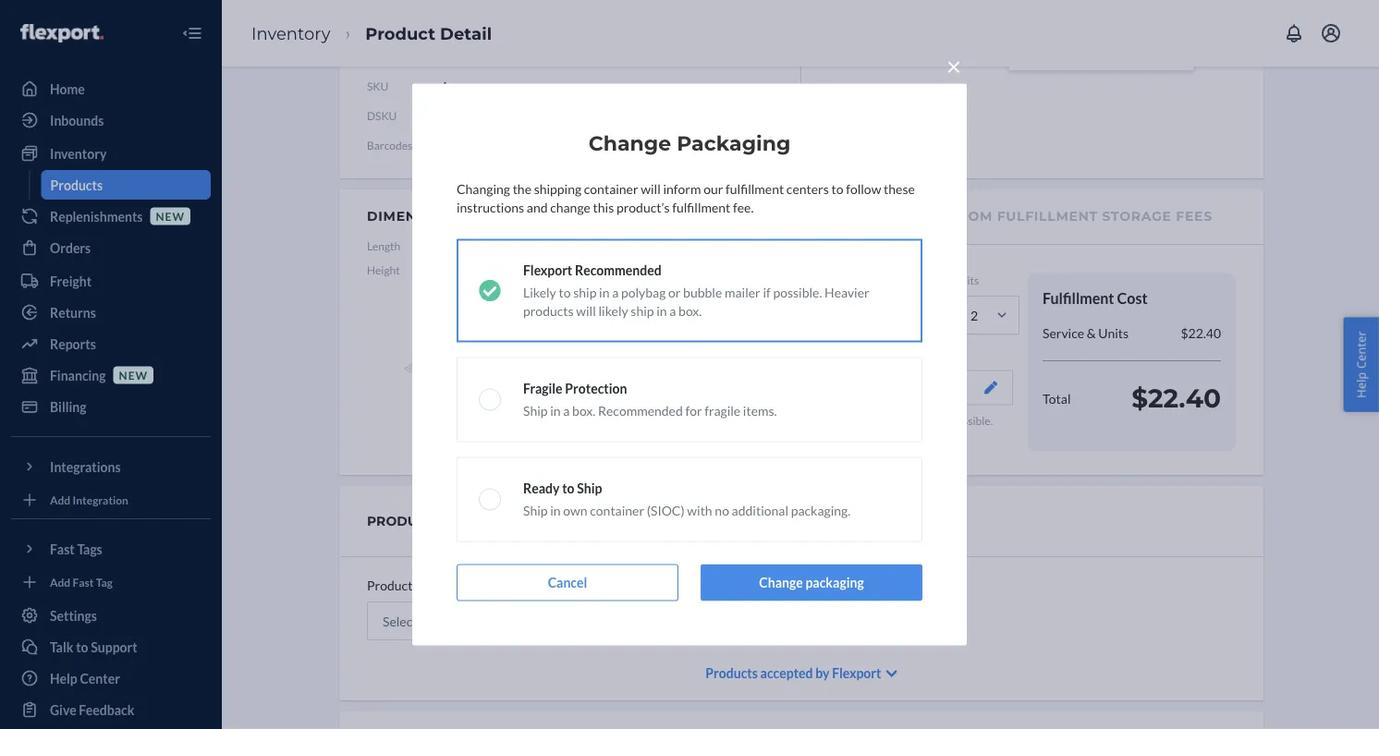 Task type: vqa. For each thing, say whether or not it's contained in the screenshot.
Likely within the flexport recommended likely to ship in a polybag or bubble mailer if possible. heavier products will likely ship in a box.
yes



Task type: locate. For each thing, give the bounding box(es) containing it.
our
[[704, 181, 723, 197]]

0 vertical spatial recommended
[[575, 263, 662, 278]]

0 vertical spatial possible.
[[773, 285, 822, 301]]

0 horizontal spatial center
[[80, 671, 120, 687]]

new down products link
[[156, 209, 185, 223]]

polybag down product's
[[621, 285, 666, 301]]

change packaging button
[[701, 565, 923, 602]]

2 add from the top
[[50, 576, 70, 589]]

likely
[[599, 303, 629, 319], [842, 429, 868, 443]]

chevron down image
[[886, 668, 898, 681]]

fulfillment inside 'tab'
[[785, 209, 886, 224]]

1 vertical spatial will
[[576, 303, 596, 319]]

ecom fulfillment storage fees
[[949, 209, 1213, 224]]

$22.40 for service & units
[[1181, 325, 1222, 341]]

likely down flexport
[[523, 285, 557, 301]]

if inside likely to ship in a polybag or bubble mailer if possible. heavier products will likely ship in a box.
[[943, 414, 949, 427]]

add integration
[[50, 493, 128, 507]]

1 vertical spatial ship
[[577, 481, 602, 497]]

0 vertical spatial inventory
[[252, 23, 331, 43]]

likely up packaging.
[[842, 429, 868, 443]]

0 vertical spatial if
[[763, 285, 771, 301]]

ecom for ecom fulfillment storage fees
[[949, 209, 993, 224]]

recommended inside flexport recommended likely to ship in a polybag or bubble mailer if possible. heavier products will likely ship in a box.
[[575, 263, 662, 278]]

2 ecom from the left
[[949, 209, 993, 224]]

packaging up items.
[[737, 348, 786, 361]]

0 horizontal spatial box.
[[572, 403, 596, 419]]

1 horizontal spatial fees
[[1177, 209, 1213, 224]]

recommended inside "fragile protection ship in a box. recommended for fragile items."
[[598, 403, 683, 419]]

0 horizontal spatial bubble
[[683, 285, 723, 301]]

1 vertical spatial products
[[778, 429, 821, 443]]

0 vertical spatial change
[[589, 130, 671, 155]]

1 horizontal spatial change
[[760, 575, 803, 591]]

likely inside likely to ship in a polybag or bubble mailer if possible. heavier products will likely ship in a box.
[[842, 429, 868, 443]]

breadcrumbs navigation
[[237, 6, 507, 60]]

1 ecom from the left
[[737, 209, 781, 224]]

0 vertical spatial container
[[584, 181, 639, 197]]

recommended down protection
[[598, 403, 683, 419]]

1 horizontal spatial polybag
[[821, 414, 859, 427]]

0 horizontal spatial mailer
[[725, 285, 761, 301]]

new for financing
[[119, 368, 148, 382]]

ship down ready
[[523, 503, 548, 519]]

0 horizontal spatial products
[[523, 303, 574, 319]]

1 vertical spatial if
[[943, 414, 949, 427]]

×
[[947, 50, 962, 81]]

fulfillment down our
[[672, 200, 731, 215]]

1 vertical spatial possible.
[[951, 414, 993, 427]]

home
[[50, 81, 85, 97]]

0 horizontal spatial likely
[[599, 303, 629, 319]]

give feedback
[[50, 702, 134, 718]]

1 horizontal spatial heavier
[[825, 285, 870, 301]]

center
[[1353, 331, 1370, 369], [80, 671, 120, 687]]

to right 'fragile'
[[768, 414, 778, 427]]

new down reports 'link'
[[119, 368, 148, 382]]

0 vertical spatial packaging
[[677, 130, 791, 155]]

will up packaging.
[[823, 429, 840, 443]]

width
[[532, 240, 562, 253]]

possible. down ecom fulfillment fees 'tab'
[[773, 285, 822, 301]]

1 vertical spatial heavier
[[737, 429, 775, 443]]

fulfillment left storage
[[997, 209, 1099, 224]]

inventory inside breadcrumbs navigation
[[252, 23, 331, 43]]

product
[[365, 23, 436, 43], [367, 578, 413, 593]]

0 vertical spatial fulfillment
[[726, 181, 784, 197]]

0 vertical spatial center
[[1353, 331, 1370, 369]]

1 horizontal spatial or
[[861, 414, 872, 427]]

1 horizontal spatial ecom
[[949, 209, 993, 224]]

no
[[715, 503, 730, 519]]

possible. inside flexport recommended likely to ship in a polybag or bubble mailer if possible. heavier products will likely ship in a box.
[[773, 285, 822, 301]]

fulfillment up "fee."
[[726, 181, 784, 197]]

packaging
[[677, 130, 791, 155], [737, 348, 786, 361]]

ship down fragile
[[523, 403, 548, 419]]

1 vertical spatial packaging
[[737, 348, 786, 361]]

add left integration
[[50, 493, 70, 507]]

1 horizontal spatial if
[[943, 414, 949, 427]]

to inside likely to ship in a polybag or bubble mailer if possible. heavier products will likely ship in a box.
[[768, 414, 778, 427]]

1 horizontal spatial will
[[641, 181, 661, 197]]

help center inside "button"
[[1353, 331, 1370, 398]]

0 vertical spatial help center
[[1353, 331, 1370, 398]]

1 horizontal spatial inventory
[[252, 23, 331, 43]]

1 vertical spatial bubble
[[874, 414, 908, 427]]

pen image
[[985, 381, 998, 394]]

likely
[[523, 285, 557, 301], [737, 414, 765, 427]]

0 vertical spatial box.
[[679, 303, 702, 319]]

service left &
[[1043, 325, 1085, 341]]

1 vertical spatial new
[[119, 368, 148, 382]]

add for add integration
[[50, 493, 70, 507]]

will down 10
[[576, 303, 596, 319]]

fulfillment inside tab
[[997, 209, 1099, 224]]

detail
[[440, 23, 492, 43]]

heavier down items.
[[737, 429, 775, 443]]

0 vertical spatial bubble
[[683, 285, 723, 301]]

own
[[563, 503, 588, 519]]

to for ship
[[768, 414, 778, 427]]

fragile protection ship in a box. recommended for fragile items.
[[523, 381, 777, 419]]

container up this
[[584, 181, 639, 197]]

1 horizontal spatial new
[[156, 209, 185, 223]]

ecom fulfillment storage fees tab
[[949, 190, 1213, 240]]

0 vertical spatial inventory link
[[252, 23, 331, 43]]

0 horizontal spatial fees
[[891, 209, 927, 224]]

packaging.
[[791, 503, 851, 519]]

to inside flexport recommended likely to ship in a polybag or bubble mailer if possible. heavier products will likely ship in a box.
[[559, 285, 571, 301]]

units
[[953, 274, 979, 287], [1099, 325, 1129, 341]]

or inside flexport recommended likely to ship in a polybag or bubble mailer if possible. heavier products will likely ship in a box.
[[669, 285, 681, 301]]

in
[[599, 285, 610, 301], [657, 303, 667, 319], [550, 403, 561, 419], [802, 414, 811, 427], [892, 429, 901, 443], [550, 503, 561, 519]]

0 vertical spatial heavier
[[825, 285, 870, 301]]

0 vertical spatial mailer
[[725, 285, 761, 301]]

to inside ready to ship ship in own container (sioc) with no additional packaging.
[[562, 481, 575, 497]]

0 horizontal spatial service
[[737, 274, 773, 287]]

add left the fast
[[50, 576, 70, 589]]

1 vertical spatial product
[[367, 578, 413, 593]]

a
[[612, 285, 619, 301], [670, 303, 676, 319], [563, 403, 570, 419], [813, 414, 819, 427], [903, 429, 909, 443]]

box. inside "fragile protection ship in a box. recommended for fragile items."
[[572, 403, 596, 419]]

1 add from the top
[[50, 493, 70, 507]]

0 horizontal spatial or
[[669, 285, 681, 301]]

1 horizontal spatial products
[[778, 429, 821, 443]]

heavier right level at the top
[[825, 285, 870, 301]]

talk to support button
[[11, 633, 211, 662]]

will inside flexport recommended likely to ship in a polybag or bubble mailer if possible. heavier products will likely ship in a box.
[[576, 303, 596, 319]]

1 vertical spatial change
[[760, 575, 803, 591]]

tab list
[[693, 190, 1264, 245]]

0 vertical spatial likely
[[523, 285, 557, 301]]

likely inside flexport recommended likely to ship in a polybag or bubble mailer if possible. heavier products will likely ship in a box.
[[599, 303, 629, 319]]

if
[[763, 285, 771, 301], [943, 414, 949, 427]]

ecom
[[737, 209, 781, 224], [949, 209, 993, 224]]

level
[[775, 274, 800, 287]]

new
[[156, 209, 185, 223], [119, 368, 148, 382]]

1 horizontal spatial mailer
[[910, 414, 941, 427]]

2 horizontal spatial will
[[823, 429, 840, 443]]

0 vertical spatial polybag
[[621, 285, 666, 301]]

service for service level
[[737, 274, 773, 287]]

the
[[513, 181, 532, 197]]

fee.
[[733, 200, 754, 215]]

0 horizontal spatial heavier
[[737, 429, 775, 443]]

help center
[[1353, 331, 1370, 398], [50, 671, 120, 687]]

total
[[1043, 391, 1071, 406]]

product
[[367, 514, 435, 529]]

service
[[737, 274, 773, 287], [1043, 325, 1085, 341]]

(sioc)
[[647, 503, 685, 519]]

ship up own
[[577, 481, 602, 497]]

fulfillment
[[726, 181, 784, 197], [672, 200, 731, 215]]

polybag right items.
[[821, 414, 859, 427]]

change
[[589, 130, 671, 155], [760, 575, 803, 591]]

0 vertical spatial new
[[156, 209, 185, 223]]

0 horizontal spatial inventory link
[[11, 139, 211, 168]]

0 horizontal spatial polybag
[[621, 285, 666, 301]]

cancel button
[[457, 565, 679, 602]]

0 vertical spatial products
[[523, 303, 574, 319]]

container
[[584, 181, 639, 197], [590, 503, 645, 519]]

ecom inside 'tab'
[[737, 209, 781, 224]]

1 horizontal spatial help center
[[1353, 331, 1370, 398]]

change left packaging
[[760, 575, 803, 591]]

service level
[[737, 274, 800, 287]]

likely right for
[[737, 414, 765, 427]]

to right "talk"
[[76, 639, 88, 655]]

these
[[884, 181, 915, 197]]

0 vertical spatial $22.40
[[1181, 325, 1222, 341]]

flexport logo image
[[20, 24, 103, 43]]

a inside "fragile protection ship in a box. recommended for fragile items."
[[563, 403, 570, 419]]

fees right storage
[[1177, 209, 1213, 224]]

1 vertical spatial fulfillment
[[672, 200, 731, 215]]

product inside breadcrumbs navigation
[[365, 23, 436, 43]]

1 fees from the left
[[891, 209, 927, 224]]

change up product's
[[589, 130, 671, 155]]

ecom inside tab
[[949, 209, 993, 224]]

2 fees from the left
[[1177, 209, 1213, 224]]

0 horizontal spatial will
[[576, 303, 596, 319]]

change inside button
[[760, 575, 803, 591]]

2 vertical spatial box.
[[911, 429, 931, 443]]

give
[[50, 702, 76, 718]]

product detail
[[365, 23, 492, 43]]

0 horizontal spatial help
[[50, 671, 77, 687]]

1 vertical spatial units
[[1099, 325, 1129, 341]]

ship
[[574, 285, 597, 301], [631, 303, 654, 319], [780, 414, 800, 427], [870, 429, 890, 443]]

1 vertical spatial service
[[1043, 325, 1085, 341]]

possible. down pen icon
[[951, 414, 993, 427]]

possible. inside likely to ship in a polybag or bubble mailer if possible. heavier products will likely ship in a box.
[[951, 414, 993, 427]]

1 vertical spatial likely
[[737, 414, 765, 427]]

products down flexport
[[523, 303, 574, 319]]

service left level at the top
[[737, 274, 773, 287]]

weight
[[532, 264, 567, 277]]

0 horizontal spatial units
[[953, 274, 979, 287]]

0 vertical spatial ship
[[523, 403, 548, 419]]

product category
[[367, 578, 465, 593]]

tag
[[96, 576, 113, 589]]

1 vertical spatial add
[[50, 576, 70, 589]]

1 horizontal spatial bubble
[[874, 414, 908, 427]]

0 horizontal spatial change
[[589, 130, 671, 155]]

in inside ready to ship ship in own container (sioc) with no additional packaging.
[[550, 503, 561, 519]]

integration
[[73, 493, 128, 507]]

× document
[[412, 47, 967, 646]]

1 vertical spatial inventory link
[[11, 139, 211, 168]]

mailer inside likely to ship in a polybag or bubble mailer if possible. heavier products will likely ship in a box.
[[910, 414, 941, 427]]

1 vertical spatial center
[[80, 671, 120, 687]]

0 horizontal spatial ecom
[[737, 209, 781, 224]]

0 vertical spatial will
[[641, 181, 661, 197]]

1 horizontal spatial inventory link
[[252, 23, 331, 43]]

to inside button
[[76, 639, 88, 655]]

None text field
[[441, 68, 578, 104]]

2 horizontal spatial box.
[[911, 429, 931, 443]]

fees down these
[[891, 209, 927, 224]]

product up sku
[[365, 23, 436, 43]]

packaging inside the × document
[[677, 130, 791, 155]]

mailer
[[725, 285, 761, 301], [910, 414, 941, 427]]

0 vertical spatial likely
[[599, 303, 629, 319]]

1 horizontal spatial likely
[[737, 414, 765, 427]]

ship inside "fragile protection ship in a box. recommended for fragile items."
[[523, 403, 548, 419]]

box. inside likely to ship in a polybag or bubble mailer if possible. heavier products will likely ship in a box.
[[911, 429, 931, 443]]

sku
[[367, 79, 389, 92]]

reports
[[50, 336, 96, 352]]

packaging up our
[[677, 130, 791, 155]]

inventory link
[[252, 23, 331, 43], [11, 139, 211, 168]]

recommended down 3
[[575, 263, 662, 278]]

0 vertical spatial help
[[1353, 372, 1370, 398]]

print image
[[627, 140, 640, 151]]

container right own
[[590, 503, 645, 519]]

0 horizontal spatial likely
[[523, 285, 557, 301]]

0 horizontal spatial inventory
[[50, 146, 107, 161]]

likely inside likely to ship in a polybag or bubble mailer if possible. heavier products will likely ship in a box.
[[737, 414, 765, 427]]

settings link
[[11, 601, 211, 631]]

1 horizontal spatial possible.
[[951, 414, 993, 427]]

to left follow
[[832, 181, 844, 197]]

likely inside flexport recommended likely to ship in a polybag or bubble mailer if possible. heavier products will likely ship in a box.
[[523, 285, 557, 301]]

change
[[550, 200, 591, 215]]

bubble inside likely to ship in a polybag or bubble mailer if possible. heavier products will likely ship in a box.
[[874, 414, 908, 427]]

1 vertical spatial likely
[[842, 429, 868, 443]]

1 vertical spatial box.
[[572, 403, 596, 419]]

box.
[[679, 303, 702, 319], [572, 403, 596, 419], [911, 429, 931, 443]]

instructions
[[457, 200, 524, 215]]

1 vertical spatial $22.40
[[1132, 383, 1222, 414]]

add for add fast tag
[[50, 576, 70, 589]]

packaging
[[806, 575, 864, 591]]

will up product's
[[641, 181, 661, 197]]

to down the weight
[[559, 285, 571, 301]]

0 vertical spatial or
[[669, 285, 681, 301]]

1 vertical spatial container
[[590, 503, 645, 519]]

product category
[[367, 514, 513, 529]]

1 horizontal spatial service
[[1043, 325, 1085, 341]]

contains
[[635, 578, 686, 593]]

bubble inside flexport recommended likely to ship in a polybag or bubble mailer if possible. heavier products will likely ship in a box.
[[683, 285, 723, 301]]

0 vertical spatial service
[[737, 274, 773, 287]]

1 vertical spatial or
[[861, 414, 872, 427]]

product left category
[[367, 578, 413, 593]]

0 vertical spatial product
[[365, 23, 436, 43]]

products inside likely to ship in a polybag or bubble mailer if possible. heavier products will likely ship in a box.
[[778, 429, 821, 443]]

fulfillment down centers
[[785, 209, 886, 224]]

products up packaging.
[[778, 429, 821, 443]]

fragile
[[705, 403, 741, 419]]

1 horizontal spatial likely
[[842, 429, 868, 443]]

box. inside flexport recommended likely to ship in a polybag or bubble mailer if possible. heavier products will likely ship in a box.
[[679, 303, 702, 319]]

0 horizontal spatial new
[[119, 368, 148, 382]]

0 horizontal spatial possible.
[[773, 285, 822, 301]]

feedback
[[79, 702, 134, 718]]

likely down 10
[[599, 303, 629, 319]]

if inside flexport recommended likely to ship in a polybag or bubble mailer if possible. heavier products will likely ship in a box.
[[763, 285, 771, 301]]

fulfillment
[[785, 209, 886, 224], [997, 209, 1099, 224], [1043, 289, 1115, 307]]

ship for fragile protection
[[523, 403, 548, 419]]

1 vertical spatial recommended
[[598, 403, 683, 419]]

orders
[[50, 240, 91, 256]]

to up own
[[562, 481, 575, 497]]

talk to support
[[50, 639, 137, 655]]



Task type: describe. For each thing, give the bounding box(es) containing it.
storage
[[1103, 209, 1172, 224]]

in inside "fragile protection ship in a box. recommended for fragile items."
[[550, 403, 561, 419]]

help center link
[[11, 664, 211, 694]]

change for change packaging
[[589, 130, 671, 155]]

contains battery
[[635, 578, 731, 593]]

1 vertical spatial inventory
[[50, 146, 107, 161]]

heavier inside flexport recommended likely to ship in a polybag or bubble mailer if possible. heavier products will likely ship in a box.
[[825, 285, 870, 301]]

ecom fulfillment fees
[[737, 209, 927, 224]]

category
[[415, 578, 465, 593]]

and
[[527, 200, 548, 215]]

$22.40 for total
[[1132, 383, 1222, 414]]

cancel
[[548, 575, 588, 591]]

support
[[91, 639, 137, 655]]

for
[[686, 403, 702, 419]]

barcodes
[[367, 138, 413, 152]]

freight
[[50, 273, 92, 289]]

service & units
[[1043, 325, 1129, 341]]

products inside flexport recommended likely to ship in a polybag or bubble mailer if possible. heavier products will likely ship in a box.
[[523, 303, 574, 319]]

returns
[[50, 305, 96, 320]]

add fast tag link
[[11, 571, 211, 594]]

new for replenishments
[[156, 209, 185, 223]]

with
[[687, 503, 713, 519]]

shipping
[[534, 181, 582, 197]]

ship for ready to ship
[[577, 481, 602, 497]]

to for ship
[[562, 481, 575, 497]]

1 horizontal spatial units
[[1099, 325, 1129, 341]]

changing
[[457, 181, 510, 197]]

will inside likely to ship in a polybag or bubble mailer if possible. heavier products will likely ship in a box.
[[823, 429, 840, 443]]

0 vertical spatial units
[[953, 274, 979, 287]]

fulfillment for storage
[[997, 209, 1099, 224]]

will inside changing the shipping container will inform our fulfillment centers to follow these instructions and change this product's fulfillment fee.
[[641, 181, 661, 197]]

heavier inside likely to ship in a polybag or bubble mailer if possible. heavier products will likely ship in a box.
[[737, 429, 775, 443]]

inbounds link
[[11, 105, 211, 135]]

plus image
[[595, 140, 606, 151]]

flexport recommended likely to ship in a polybag or bubble mailer if possible. heavier products will likely ship in a box.
[[523, 263, 870, 319]]

cost
[[1118, 289, 1148, 307]]

this
[[593, 200, 614, 215]]

home link
[[11, 74, 211, 104]]

ecom for ecom fulfillment fees
[[737, 209, 781, 224]]

to inside changing the shipping container will inform our fulfillment centers to follow these instructions and change this product's fulfillment fee.
[[832, 181, 844, 197]]

likely to ship in a polybag or bubble mailer if possible. heavier products will likely ship in a box.
[[737, 414, 993, 443]]

protection
[[565, 381, 627, 397]]

fees inside tab
[[1177, 209, 1213, 224]]

items.
[[743, 403, 777, 419]]

help inside "button"
[[1353, 372, 1370, 398]]

height
[[367, 264, 400, 277]]

billing
[[50, 399, 86, 415]]

3 height
[[367, 240, 591, 277]]

1 vertical spatial help
[[50, 671, 77, 687]]

dimensions
[[367, 208, 462, 224]]

length
[[367, 240, 401, 253]]

1 vertical spatial help center
[[50, 671, 120, 687]]

fees inside 'tab'
[[891, 209, 927, 224]]

give feedback button
[[11, 695, 211, 725]]

product detail link
[[365, 23, 492, 43]]

close navigation image
[[181, 22, 203, 44]]

change packaging
[[589, 130, 791, 155]]

fragile
[[523, 381, 563, 397]]

replenishments
[[50, 209, 143, 224]]

polybag inside likely to ship in a polybag or bubble mailer if possible. heavier products will likely ship in a box.
[[821, 414, 859, 427]]

pencil alt image
[[470, 211, 477, 218]]

additional
[[732, 503, 789, 519]]

products
[[50, 177, 103, 193]]

add integration link
[[11, 489, 211, 511]]

to for support
[[76, 639, 88, 655]]

financing
[[50, 368, 106, 383]]

or inside likely to ship in a polybag or bubble mailer if possible. heavier products will likely ship in a box.
[[861, 414, 872, 427]]

fast
[[73, 576, 94, 589]]

3
[[584, 240, 591, 256]]

&
[[1087, 325, 1096, 341]]

returns link
[[11, 298, 211, 327]]

freight link
[[11, 266, 211, 296]]

centers
[[787, 181, 829, 197]]

service for service & units
[[1043, 325, 1085, 341]]

products link
[[41, 170, 211, 200]]

inform
[[663, 181, 701, 197]]

dsku
[[367, 109, 397, 122]]

inbounds
[[50, 112, 104, 128]]

product's
[[617, 200, 670, 215]]

ecom fulfillment fees tab
[[737, 190, 927, 244]]

reports link
[[11, 329, 211, 359]]

fulfillment cost
[[1043, 289, 1148, 307]]

product for product detail
[[365, 23, 436, 43]]

tab list containing ecom fulfillment fees
[[693, 190, 1264, 245]]

orders link
[[11, 233, 211, 263]]

billing link
[[11, 392, 211, 422]]

container inside changing the shipping container will inform our fulfillment centers to follow these instructions and change this product's fulfillment fee.
[[584, 181, 639, 197]]

add fast tag
[[50, 576, 113, 589]]

category
[[439, 514, 513, 529]]

mailer inside flexport recommended likely to ship in a polybag or bubble mailer if possible. heavier products will likely ship in a box.
[[725, 285, 761, 301]]

follow
[[846, 181, 882, 197]]

fulfillment up service & units
[[1043, 289, 1115, 307]]

product for product category
[[367, 578, 413, 593]]

2 vertical spatial ship
[[523, 503, 548, 519]]

change for change packaging
[[760, 575, 803, 591]]

polybag inside flexport recommended likely to ship in a polybag or bubble mailer if possible. heavier products will likely ship in a box.
[[621, 285, 666, 301]]

settings
[[50, 608, 97, 624]]

10
[[584, 264, 599, 280]]

change packaging
[[760, 575, 864, 591]]

help center button
[[1344, 317, 1380, 412]]

check circle image
[[479, 280, 501, 302]]

battery
[[689, 578, 731, 593]]

ready to ship ship in own container (sioc) with no additional packaging.
[[523, 481, 851, 519]]

container inside ready to ship ship in own container (sioc) with no additional packaging.
[[590, 503, 645, 519]]

fulfillment for fees
[[785, 209, 886, 224]]

center inside "button"
[[1353, 331, 1370, 369]]

changing the shipping container will inform our fulfillment centers to follow these instructions and change this product's fulfillment fee.
[[457, 181, 915, 215]]

ready
[[523, 481, 560, 497]]

flexport
[[523, 263, 573, 278]]



